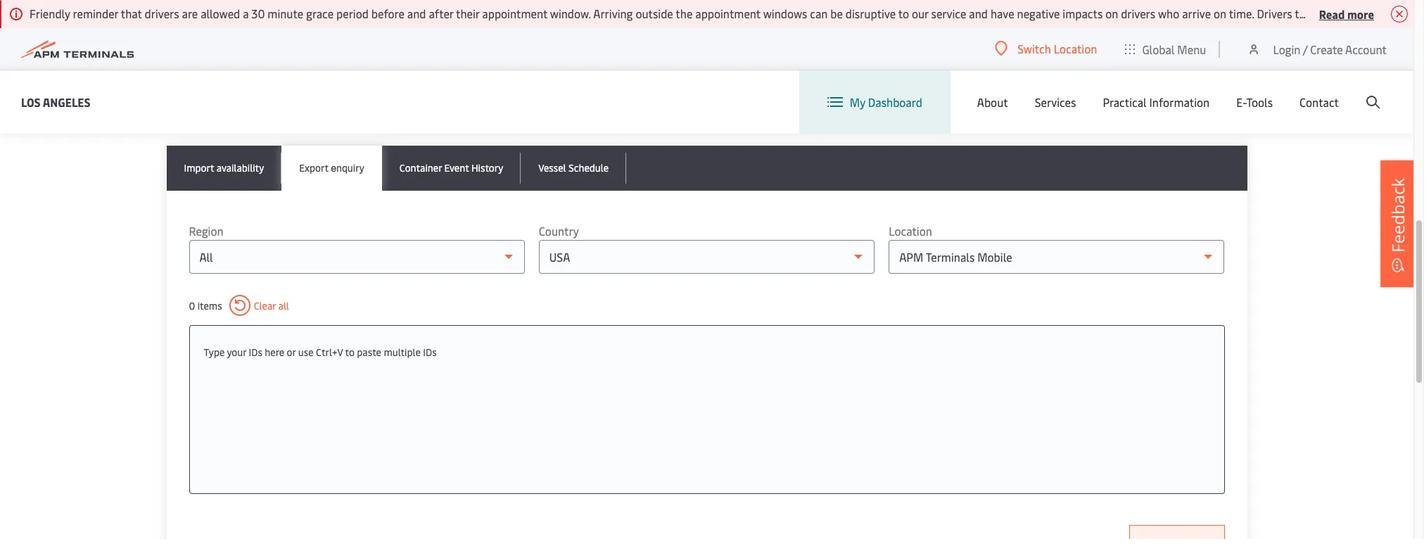 Task type: vqa. For each thing, say whether or not it's contained in the screenshot.
THE DATA
no



Task type: describe. For each thing, give the bounding box(es) containing it.
a
[[243, 6, 249, 21]]

login / create account
[[1273, 41, 1387, 57]]

availability
[[217, 161, 264, 175]]

event
[[444, 161, 469, 175]]

1 their from the left
[[456, 6, 480, 21]]

0 items
[[189, 299, 222, 312]]

2 and from the left
[[969, 6, 988, 21]]

multiple
[[384, 346, 421, 359]]

switch location button
[[995, 41, 1097, 56]]

e-
[[1237, 94, 1247, 110]]

menu
[[1178, 41, 1207, 57]]

negative
[[1017, 6, 1060, 21]]

country
[[539, 223, 579, 239]]

e-tools
[[1237, 94, 1273, 110]]

time.
[[1229, 6, 1254, 21]]

the
[[676, 6, 693, 21]]

impacts
[[1063, 6, 1103, 21]]

read
[[1319, 6, 1345, 21]]

create
[[1311, 41, 1343, 57]]

arriving
[[593, 6, 633, 21]]

switch location
[[1018, 41, 1097, 56]]

export еnquiry button
[[282, 146, 382, 191]]

can
[[810, 6, 828, 21]]

switch
[[1018, 41, 1051, 56]]

again
[[230, 68, 277, 94]]

/
[[1303, 41, 1308, 57]]

practical information button
[[1103, 70, 1210, 134]]

2 on from the left
[[1214, 6, 1227, 21]]

contact
[[1300, 94, 1339, 110]]

angeles
[[43, 94, 90, 109]]

your
[[227, 346, 246, 359]]

are
[[182, 6, 198, 21]]

1 appointment from the left
[[482, 6, 548, 21]]

minute
[[268, 6, 303, 21]]

0 horizontal spatial to
[[345, 346, 355, 359]]

read more
[[1319, 6, 1374, 21]]

1 and from the left
[[407, 6, 426, 21]]

2 arrive from the left
[[1319, 6, 1348, 21]]

2 outside from the left
[[1351, 6, 1388, 21]]

2 appointment from the left
[[695, 6, 761, 21]]

0 vertical spatial location
[[1054, 41, 1097, 56]]

items
[[198, 299, 222, 312]]

login
[[1273, 41, 1301, 57]]

contact button
[[1300, 70, 1339, 134]]

window.
[[550, 6, 591, 21]]

export
[[299, 161, 329, 175]]

close alert image
[[1391, 6, 1408, 23]]

practical
[[1103, 94, 1147, 110]]

read more button
[[1319, 5, 1374, 23]]

0 horizontal spatial location
[[889, 223, 932, 239]]

before
[[371, 6, 405, 21]]

reminder
[[73, 6, 118, 21]]

region
[[189, 223, 224, 239]]

clear
[[254, 299, 276, 312]]

disruptive
[[846, 6, 896, 21]]

who
[[1158, 6, 1180, 21]]

2 that from the left
[[1295, 6, 1316, 21]]

more
[[1348, 6, 1374, 21]]

vessel
[[539, 161, 566, 175]]

30
[[252, 6, 265, 21]]

los angeles link
[[21, 93, 90, 111]]

be
[[831, 6, 843, 21]]

import availability
[[184, 161, 264, 175]]



Task type: locate. For each thing, give the bounding box(es) containing it.
that right reminder
[[121, 6, 142, 21]]

feedback button
[[1381, 160, 1416, 287]]

1 outside from the left
[[636, 6, 673, 21]]

ap
[[1417, 6, 1424, 21]]

have
[[991, 6, 1015, 21]]

ids
[[249, 346, 262, 359], [423, 346, 437, 359]]

practical information
[[1103, 94, 1210, 110]]

container event history
[[400, 161, 503, 175]]

windows
[[763, 6, 808, 21]]

paste
[[357, 346, 381, 359]]

to left paste
[[345, 346, 355, 359]]

global menu
[[1143, 41, 1207, 57]]

outside left close alert icon
[[1351, 6, 1388, 21]]

1 horizontal spatial appointment
[[695, 6, 761, 21]]

0 horizontal spatial their
[[456, 6, 480, 21]]

appointment
[[482, 6, 548, 21], [695, 6, 761, 21]]

and left have
[[969, 6, 988, 21]]

tab list containing import availability
[[166, 146, 1247, 191]]

1 horizontal spatial outside
[[1351, 6, 1388, 21]]

global menu button
[[1112, 28, 1221, 70]]

friendly reminder that drivers are allowed a 30 minute grace period before and after their appointment window. arriving outside the appointment windows can be disruptive to our service and have negative impacts on drivers who arrive on time. drivers that arrive outside their ap
[[30, 6, 1424, 21]]

import
[[184, 161, 214, 175]]

los angeles
[[21, 94, 90, 109]]

1 on from the left
[[1106, 6, 1118, 21]]

after
[[429, 6, 454, 21]]

e-tools button
[[1237, 70, 1273, 134]]

0 horizontal spatial ids
[[249, 346, 262, 359]]

2 ids from the left
[[423, 346, 437, 359]]

vessel schedule button
[[521, 146, 627, 191]]

ids right multiple
[[423, 346, 437, 359]]

on left "time."
[[1214, 6, 1227, 21]]

0 horizontal spatial appointment
[[482, 6, 548, 21]]

1 drivers from the left
[[145, 6, 179, 21]]

tab list
[[166, 146, 1247, 191]]

type your ids here or use ctrl+v to paste multiple ids
[[204, 346, 437, 359]]

0 horizontal spatial that
[[121, 6, 142, 21]]

use
[[298, 346, 314, 359]]

clear all button
[[229, 295, 289, 316]]

drivers left who
[[1121, 6, 1156, 21]]

vessel schedule
[[539, 161, 609, 175]]

1 horizontal spatial to
[[899, 6, 909, 21]]

on
[[1106, 6, 1118, 21], [1214, 6, 1227, 21]]

account
[[1346, 41, 1387, 57]]

0 horizontal spatial and
[[407, 6, 426, 21]]

all
[[278, 299, 289, 312]]

1 horizontal spatial and
[[969, 6, 988, 21]]

arrive right who
[[1182, 6, 1211, 21]]

container
[[400, 161, 442, 175]]

2 drivers from the left
[[1121, 6, 1156, 21]]

0 horizontal spatial arrive
[[1182, 6, 1211, 21]]

that
[[121, 6, 142, 21], [1295, 6, 1316, 21]]

import availability button
[[166, 146, 282, 191]]

outside
[[636, 6, 673, 21], [1351, 6, 1388, 21]]

0 vertical spatial to
[[899, 6, 909, 21]]

appointment left window.
[[482, 6, 548, 21]]

drivers
[[1257, 6, 1293, 21]]

that left read
[[1295, 6, 1316, 21]]

grace
[[306, 6, 334, 21]]

1 horizontal spatial on
[[1214, 6, 1227, 21]]

period
[[336, 6, 369, 21]]

ids right your
[[249, 346, 262, 359]]

and
[[407, 6, 426, 21], [969, 6, 988, 21]]

outside left the on the left
[[636, 6, 673, 21]]

1 arrive from the left
[[1182, 6, 1211, 21]]

1 horizontal spatial their
[[1391, 6, 1414, 21]]

0 horizontal spatial drivers
[[145, 6, 179, 21]]

clear all
[[254, 299, 289, 312]]

1 that from the left
[[121, 6, 142, 21]]

1 horizontal spatial ids
[[423, 346, 437, 359]]

drivers left are
[[145, 6, 179, 21]]

to
[[899, 6, 909, 21], [345, 346, 355, 359]]

1 ids from the left
[[249, 346, 262, 359]]

1 vertical spatial location
[[889, 223, 932, 239]]

еnquiry
[[331, 161, 364, 175]]

1 vertical spatial to
[[345, 346, 355, 359]]

or
[[287, 346, 296, 359]]

0 horizontal spatial outside
[[636, 6, 673, 21]]

appointment right the on the left
[[695, 6, 761, 21]]

login / create account link
[[1247, 28, 1387, 70]]

1 horizontal spatial drivers
[[1121, 6, 1156, 21]]

0 horizontal spatial on
[[1106, 6, 1118, 21]]

here
[[265, 346, 284, 359]]

arrive
[[1182, 6, 1211, 21], [1319, 6, 1348, 21]]

allowed
[[201, 6, 240, 21]]

export еnquiry
[[299, 161, 364, 175]]

feedback
[[1386, 178, 1410, 253]]

los
[[21, 94, 41, 109]]

on right the impacts
[[1106, 6, 1118, 21]]

global
[[1143, 41, 1175, 57]]

their left ap
[[1391, 6, 1414, 21]]

their right after
[[456, 6, 480, 21]]

schedule
[[569, 161, 609, 175]]

drivers
[[145, 6, 179, 21], [1121, 6, 1156, 21]]

our
[[912, 6, 929, 21]]

history
[[471, 161, 503, 175]]

None text field
[[204, 340, 1210, 365]]

and left after
[[407, 6, 426, 21]]

2 their from the left
[[1391, 6, 1414, 21]]

type
[[204, 346, 225, 359]]

search again
[[166, 68, 277, 94]]

information
[[1150, 94, 1210, 110]]

1 horizontal spatial arrive
[[1319, 6, 1348, 21]]

container event history button
[[382, 146, 521, 191]]

location
[[1054, 41, 1097, 56], [889, 223, 932, 239]]

1 horizontal spatial location
[[1054, 41, 1097, 56]]

ctrl+v
[[316, 346, 343, 359]]

arrive up login / create account
[[1319, 6, 1348, 21]]

0
[[189, 299, 195, 312]]

search
[[166, 68, 225, 94]]

service
[[932, 6, 967, 21]]

friendly
[[30, 6, 70, 21]]

tools
[[1247, 94, 1273, 110]]

to left our
[[899, 6, 909, 21]]

1 horizontal spatial that
[[1295, 6, 1316, 21]]



